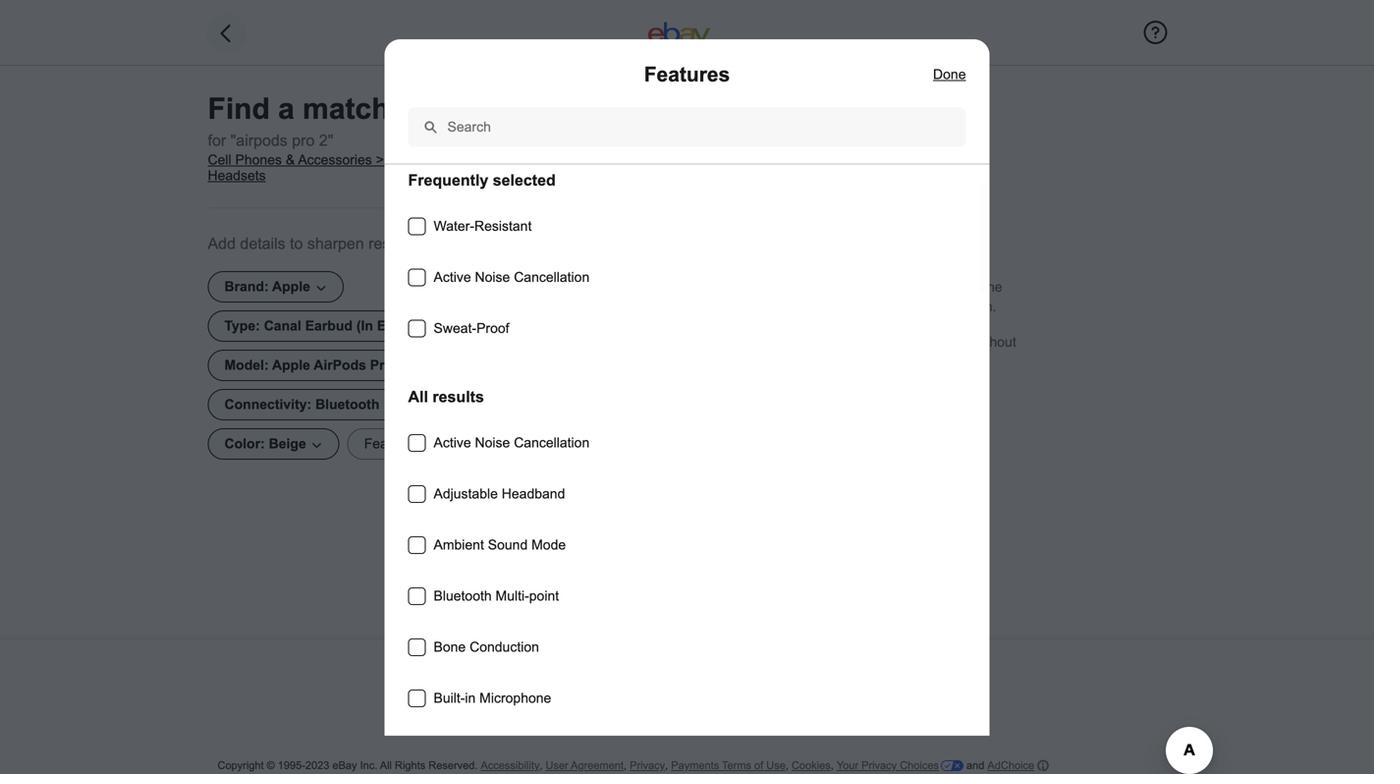 Task type: vqa. For each thing, say whether or not it's contained in the screenshot.
first CELL from the right
yes



Task type: locate. For each thing, give the bounding box(es) containing it.
adjustable headband
[[434, 486, 565, 501]]

details right add
[[240, 235, 286, 252]]

0 vertical spatial active
[[434, 270, 471, 285]]

1 horizontal spatial a
[[846, 354, 854, 369]]

0 horizontal spatial to
[[290, 235, 303, 252]]

0 horizontal spatial privacy
[[630, 759, 665, 772]]

menu
[[408, 163, 966, 774]]

the right the select
[[797, 335, 816, 350]]

your down the using
[[936, 299, 963, 314]]

1 , from the left
[[540, 759, 543, 772]]

add details to sharpen results
[[208, 235, 415, 252]]

noise
[[475, 270, 510, 285], [475, 435, 510, 450]]

1 horizontal spatial results
[[433, 388, 484, 406]]

1 horizontal spatial >
[[536, 152, 544, 167]]

a inside just select the button below to continue without a match.
[[846, 354, 854, 369]]

2023
[[305, 759, 329, 772]]

cancellation
[[514, 270, 590, 285], [514, 435, 590, 450]]

your up the know
[[877, 280, 904, 295]]

privacy right your at right
[[862, 759, 897, 772]]

of
[[754, 759, 763, 772]]

match
[[303, 92, 389, 125]]

to left sharpen
[[290, 235, 303, 252]]

the inside the we can still help draft your listing using the details we already know about your item.
[[983, 280, 1002, 295]]

find
[[208, 92, 270, 125]]

> up selected
[[536, 152, 544, 167]]

1 horizontal spatial cell
[[388, 152, 411, 167]]

to right the below on the top of the page
[[902, 335, 913, 350]]

resistant
[[474, 218, 532, 234]]

without
[[973, 335, 1016, 350]]

payments terms of use link
[[671, 759, 786, 772]]

match.
[[857, 354, 899, 369]]

&
[[286, 152, 295, 167]]

1 > from the left
[[376, 152, 384, 167]]

active noise cancellation up adjustable headband
[[434, 435, 590, 450]]

your
[[837, 759, 859, 772]]

0 vertical spatial cancellation
[[514, 270, 590, 285]]

>
[[376, 152, 384, 167], [536, 152, 544, 167]]

1 horizontal spatial all
[[408, 388, 428, 406]]

a up pro
[[278, 92, 295, 125]]

2 cancellation from the top
[[514, 435, 590, 450]]

results down sweat-
[[433, 388, 484, 406]]

cell down 'for'
[[208, 152, 231, 167]]

> left the phone
[[376, 152, 384, 167]]

1 horizontal spatial accessories
[[458, 152, 532, 167]]

results
[[369, 235, 415, 252], [433, 388, 484, 406]]

0 horizontal spatial a
[[278, 92, 295, 125]]

0 vertical spatial all
[[408, 388, 428, 406]]

0 vertical spatial noise
[[475, 270, 510, 285]]

0 vertical spatial active noise cancellation
[[434, 270, 590, 285]]

built-in microphone
[[434, 690, 551, 706]]

1 vertical spatial results
[[433, 388, 484, 406]]

, left user
[[540, 759, 543, 772]]

1 vertical spatial details
[[748, 299, 788, 314]]

0 vertical spatial results
[[369, 235, 415, 252]]

1 vertical spatial cancellation
[[514, 435, 590, 450]]

1 horizontal spatial the
[[983, 280, 1002, 295]]

all
[[408, 388, 428, 406], [380, 759, 392, 772]]

2 cell from the left
[[388, 152, 411, 167]]

accessories down 2"
[[298, 152, 372, 167]]

1 vertical spatial noise
[[475, 435, 510, 450]]

active noise cancellation down resistant
[[434, 270, 590, 285]]

user
[[546, 759, 568, 772]]

0 horizontal spatial cell
[[208, 152, 231, 167]]

1 horizontal spatial to
[[902, 335, 913, 350]]

about
[[898, 299, 932, 314]]

multi-
[[496, 588, 529, 604]]

accessories up "frequently selected"
[[458, 152, 532, 167]]

0 vertical spatial your
[[877, 280, 904, 295]]

1 horizontal spatial privacy
[[862, 759, 897, 772]]

0 vertical spatial the
[[983, 280, 1002, 295]]

cancellation up headband
[[514, 435, 590, 450]]

2 active noise cancellation from the top
[[434, 435, 590, 450]]

1 vertical spatial active noise cancellation
[[434, 435, 590, 450]]

results right sharpen
[[369, 235, 415, 252]]

active noise cancellation
[[434, 270, 590, 285], [434, 435, 590, 450]]

, left payments
[[665, 759, 668, 772]]

features
[[644, 63, 730, 86]]

we can still help draft your listing using the details we already know about your item.
[[742, 280, 1002, 314]]

inc.
[[360, 759, 377, 772]]

cell
[[208, 152, 231, 167], [388, 152, 411, 167]]

privacy
[[630, 759, 665, 772], [862, 759, 897, 772]]

2 noise from the top
[[475, 435, 510, 450]]

, left privacy link
[[624, 759, 627, 772]]

1 cell from the left
[[208, 152, 231, 167]]

,
[[540, 759, 543, 772], [624, 759, 627, 772], [665, 759, 668, 772], [786, 759, 789, 772], [831, 759, 834, 772]]

cancellation down resistant
[[514, 270, 590, 285]]

below
[[862, 335, 898, 350]]

a down button
[[846, 354, 854, 369]]

reserved.
[[429, 759, 478, 772]]

, left cookies
[[786, 759, 789, 772]]

active
[[434, 270, 471, 285], [434, 435, 471, 450]]

1 vertical spatial to
[[902, 335, 913, 350]]

results inside menu
[[433, 388, 484, 406]]

we
[[742, 280, 762, 295]]

a inside the find a match for "airpods pro 2" cell phones & accessories > cell phone accessories > headsets
[[278, 92, 295, 125]]

a
[[278, 92, 295, 125], [846, 354, 854, 369]]

2"
[[319, 132, 333, 149]]

1 active from the top
[[434, 270, 471, 285]]

, left your at right
[[831, 759, 834, 772]]

use
[[766, 759, 786, 772]]

headsets
[[208, 168, 266, 183]]

0 horizontal spatial results
[[369, 235, 415, 252]]

0 horizontal spatial >
[[376, 152, 384, 167]]

pro
[[292, 132, 315, 149]]

add details group
[[208, 271, 547, 468]]

features dialog
[[0, 0, 1374, 774]]

button
[[820, 335, 858, 350]]

the up item.
[[983, 280, 1002, 295]]

cookies
[[792, 759, 831, 772]]

details
[[240, 235, 286, 252], [748, 299, 788, 314]]

0 horizontal spatial all
[[380, 759, 392, 772]]

copyright
[[218, 759, 264, 772]]

add
[[208, 235, 236, 252]]

ambient sound mode
[[434, 537, 566, 552]]

Search text field
[[408, 107, 966, 147]]

0 horizontal spatial the
[[797, 335, 816, 350]]

adchoice link
[[988, 758, 1049, 773]]

help
[[816, 280, 842, 295]]

water-
[[434, 218, 474, 234]]

1 vertical spatial a
[[846, 354, 854, 369]]

find a match for "airpods pro 2" cell phones & accessories > cell phone accessories > headsets
[[208, 92, 544, 183]]

conduction
[[470, 639, 539, 655]]

listing
[[908, 280, 943, 295]]

1 vertical spatial the
[[797, 335, 816, 350]]

details inside the we can still help draft your listing using the details we already know about your item.
[[748, 299, 788, 314]]

1 vertical spatial active
[[434, 435, 471, 450]]

2 accessories from the left
[[458, 152, 532, 167]]

sweat-
[[434, 321, 476, 336]]

0 vertical spatial details
[[240, 235, 286, 252]]

1 horizontal spatial details
[[748, 299, 788, 314]]

privacy left payments
[[630, 759, 665, 772]]

0 vertical spatial a
[[278, 92, 295, 125]]

cookies link
[[792, 759, 831, 772]]

your
[[877, 280, 904, 295], [936, 299, 963, 314]]

1 vertical spatial your
[[936, 299, 963, 314]]

0 horizontal spatial accessories
[[298, 152, 372, 167]]

can
[[766, 280, 788, 295]]

and adchoice
[[964, 759, 1034, 772]]

to
[[290, 235, 303, 252], [902, 335, 913, 350]]

noise up adjustable headband
[[475, 435, 510, 450]]

active down water-
[[434, 270, 471, 285]]

0 vertical spatial to
[[290, 235, 303, 252]]

menu containing frequently selected
[[408, 163, 966, 774]]

sweat-proof
[[434, 321, 509, 336]]

copyright © 1995-2023 ebay inc. all rights reserved. accessibility , user agreement , privacy , payments terms of use , cookies , your privacy choices
[[218, 759, 939, 772]]

cell left the phone
[[388, 152, 411, 167]]

noise up the proof
[[475, 270, 510, 285]]

active down all results
[[434, 435, 471, 450]]

the
[[983, 280, 1002, 295], [797, 335, 816, 350]]

details down can at top right
[[748, 299, 788, 314]]

2 > from the left
[[536, 152, 544, 167]]

accessories
[[298, 152, 372, 167], [458, 152, 532, 167]]



Task type: describe. For each thing, give the bounding box(es) containing it.
privacy link
[[630, 759, 665, 772]]

frequently selected
[[408, 171, 556, 189]]

sound
[[488, 537, 528, 552]]

menu inside features dialog
[[408, 163, 966, 774]]

your privacy choices link
[[837, 759, 964, 772]]

accessibility
[[481, 759, 540, 772]]

in
[[465, 690, 476, 706]]

adjustable
[[434, 486, 498, 501]]

1 accessories from the left
[[298, 152, 372, 167]]

bluetooth
[[434, 588, 492, 604]]

already
[[813, 299, 858, 314]]

frequently
[[408, 171, 488, 189]]

1 active noise cancellation from the top
[[434, 270, 590, 285]]

3 , from the left
[[665, 759, 668, 772]]

choices
[[900, 759, 939, 772]]

mode
[[532, 537, 566, 552]]

0 horizontal spatial details
[[240, 235, 286, 252]]

1 horizontal spatial your
[[936, 299, 963, 314]]

continue
[[917, 335, 969, 350]]

2 active from the top
[[434, 435, 471, 450]]

item.
[[967, 299, 996, 314]]

the inside just select the button below to continue without a match.
[[797, 335, 816, 350]]

select
[[757, 335, 793, 350]]

selected
[[493, 171, 556, 189]]

bone conduction
[[434, 639, 539, 655]]

we
[[792, 299, 809, 314]]

done button
[[933, 63, 966, 86]]

and
[[967, 759, 985, 772]]

©
[[267, 759, 275, 772]]

all results
[[408, 388, 484, 406]]

using
[[947, 280, 979, 295]]

terms
[[722, 759, 751, 772]]

1 cancellation from the top
[[514, 270, 590, 285]]

point
[[529, 588, 559, 604]]

5 , from the left
[[831, 759, 834, 772]]

user agreement link
[[546, 759, 624, 772]]

ebay
[[332, 759, 357, 772]]

accessibility link
[[481, 759, 540, 772]]

1 vertical spatial all
[[380, 759, 392, 772]]

"airpods
[[230, 132, 288, 149]]

ambient
[[434, 537, 484, 552]]

phone
[[415, 152, 455, 167]]

draft
[[846, 280, 873, 295]]

just
[[728, 335, 753, 350]]

4 , from the left
[[786, 759, 789, 772]]

water-resistant
[[434, 218, 532, 234]]

payments
[[671, 759, 719, 772]]

0 horizontal spatial your
[[877, 280, 904, 295]]

1 noise from the top
[[475, 270, 510, 285]]

1 privacy from the left
[[630, 759, 665, 772]]

phones
[[235, 152, 282, 167]]

built-
[[434, 690, 465, 706]]

to inside just select the button below to continue without a match.
[[902, 335, 913, 350]]

adchoice
[[988, 759, 1034, 772]]

microphone
[[480, 690, 551, 706]]

1995-
[[278, 759, 305, 772]]

cell phones & accessories > cell phone accessories > headsets button
[[208, 152, 547, 184]]

proof
[[476, 321, 509, 336]]

sharpen
[[307, 235, 364, 252]]

all inside menu
[[408, 388, 428, 406]]

know
[[862, 299, 894, 314]]

just select the button below to continue without a match.
[[728, 335, 1016, 369]]

for
[[208, 132, 226, 149]]

agreement
[[571, 759, 624, 772]]

2 privacy from the left
[[862, 759, 897, 772]]

still
[[792, 280, 812, 295]]

rights
[[395, 759, 426, 772]]

2 , from the left
[[624, 759, 627, 772]]

done
[[933, 67, 966, 82]]

bluetooth multi-point
[[434, 588, 559, 604]]

bone
[[434, 639, 466, 655]]

headband
[[502, 486, 565, 501]]



